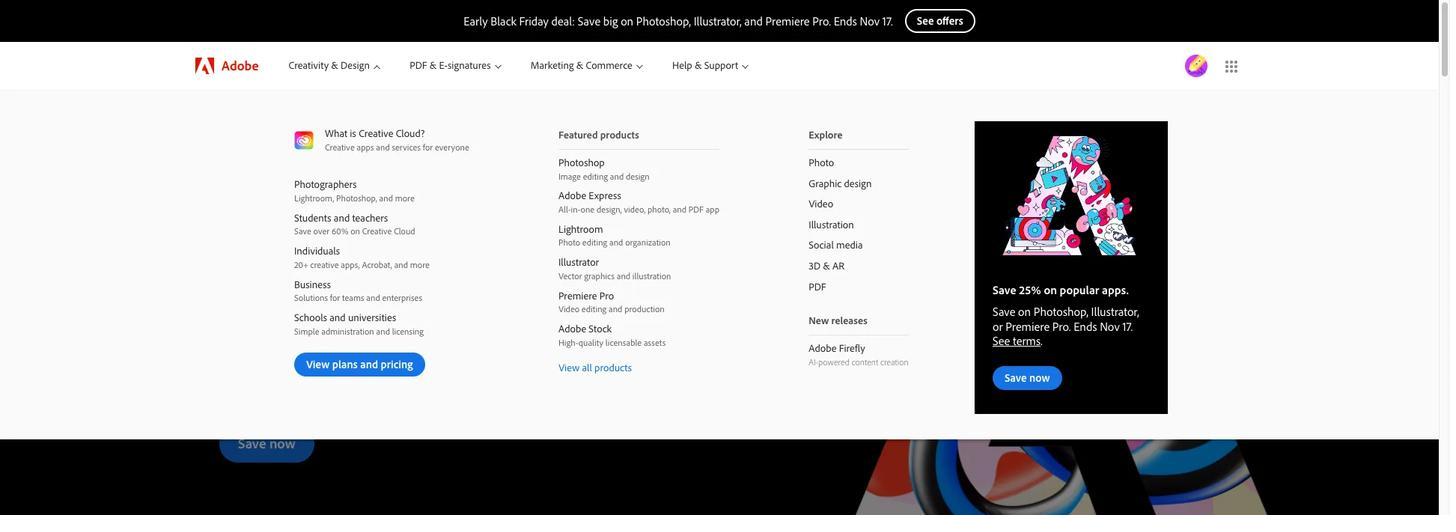 Task type: vqa. For each thing, say whether or not it's contained in the screenshot.
PDF to the right
yes



Task type: describe. For each thing, give the bounding box(es) containing it.
video inside photoshop image editing and design adobe express all-in-one design, video, photo, and pdf app lightroom photo editing and organization illustrator vector graphics and illustration premiere pro video editing and production adobe stock high-quality licensable assets
[[559, 303, 580, 315]]

and up express
[[610, 170, 624, 182]]

on left popular
[[1044, 283, 1058, 298]]

photo graphic design video illustration social media 3d & ar pdf
[[809, 156, 872, 293]]

illustrator, for and
[[694, 13, 742, 28]]

us$17.23/mo us$22.99/mo
[[283, 368, 479, 390]]

help & support button
[[658, 42, 763, 90]]

over
[[314, 226, 330, 237]]

and up help & support 'dropdown button'
[[745, 13, 763, 28]]

deal.
[[462, 260, 525, 300]]

design inside photoshop image editing and design adobe express all-in-one design, video, photo, and pdf app lightroom photo editing and organization illustrator vector graphics and illustration premiere pro video editing and production adobe stock high-quality licensable assets
[[626, 170, 650, 182]]

buy
[[219, 347, 247, 369]]

save 25% on popular apps. save on photoshop, illustrator, or premiere pro. ends nov 17. see terms .
[[993, 283, 1140, 348]]

buy photoshop, illustrator, or premiere pro, and save for the first six months.
[[219, 347, 706, 390]]

black for save
[[491, 13, 517, 28]]

photoshop, inside the buy photoshop, illustrator, or premiere pro, and save for the first six months.
[[251, 347, 333, 369]]

adobe up high-
[[559, 322, 587, 336]]

media
[[837, 238, 863, 252]]

illustration
[[809, 218, 854, 231]]

0 vertical spatial creative
[[359, 127, 394, 140]]

us$17.23/mo
[[283, 368, 376, 390]]

organization
[[625, 237, 671, 248]]

and right acrobat,
[[394, 259, 408, 270]]

photographers
[[294, 178, 357, 191]]

or inside save 25% on popular apps. save on photoshop, illustrator, or premiere pro. ends nov 17. see terms .
[[993, 319, 1003, 334]]

six
[[687, 347, 706, 369]]

photo inside photoshop image editing and design adobe express all-in-one design, video, photo, and pdf app lightroom photo editing and organization illustrator vector graphics and illustration premiere pro video editing and production adobe stock high-quality licensable assets
[[559, 237, 581, 248]]

stock
[[589, 322, 612, 336]]

commerce
[[586, 59, 633, 72]]

and up administration
[[330, 311, 346, 324]]

help & support
[[673, 59, 739, 72]]

early for early black friday deal: save big on photoshop, illustrator, and premiere pro. ends nov 17.
[[464, 13, 488, 28]]

students
[[294, 211, 331, 225]]

new releases
[[809, 314, 868, 327]]

photoshop, up "help"
[[637, 13, 691, 28]]

everyone
[[435, 141, 469, 152]]

nov for save 25% on popular apps. save on photoshop, illustrator, or premiere pro. ends nov 17. see terms .
[[1100, 319, 1120, 334]]

off.
[[339, 293, 380, 333]]

ends for save 25% on popular apps. save on photoshop, illustrator, or premiere pro. ends nov 17. see terms .
[[1074, 319, 1098, 334]]

adobe up the in-
[[559, 189, 587, 203]]

months.
[[219, 368, 279, 390]]

and inside what is creative cloud? creative apps and services for everyone
[[376, 141, 390, 152]]

cloud
[[394, 226, 415, 237]]

graphic design link
[[785, 173, 933, 194]]

apps.
[[1103, 283, 1129, 298]]

explore
[[809, 128, 843, 142]]

apps
[[357, 141, 374, 152]]

signatures
[[448, 59, 491, 72]]

25% inside save 25% on popular apps. save on photoshop, illustrator, or premiere pro. ends nov 17. see terms .
[[1020, 283, 1042, 298]]

save inside 'link'
[[238, 434, 266, 452]]

and up the universities
[[366, 292, 380, 303]]

adobe link
[[181, 42, 274, 90]]

lightroom,
[[294, 192, 334, 204]]

ai-
[[809, 356, 819, 368]]

pdf & e-signatures
[[410, 59, 491, 72]]

.
[[1041, 333, 1043, 348]]

pdf inside photo graphic design video illustration social media 3d & ar pdf
[[809, 280, 827, 293]]

lightroom
[[559, 222, 603, 236]]

pdf & e-signatures button
[[395, 42, 516, 90]]

friday for deal:
[[519, 13, 549, 28]]

for for illustrator,
[[604, 347, 624, 369]]

or inside the buy photoshop, illustrator, or premiere pro, and save for the first six months.
[[414, 347, 429, 369]]

see terms link
[[993, 333, 1041, 348]]

nov for early black friday deal: save big on photoshop, illustrator, and premiere pro. ends nov 17.
[[860, 13, 880, 28]]

what is creative cloud? creative apps and services for everyone
[[325, 127, 469, 152]]

save
[[567, 347, 599, 369]]

group containing save 25% on popular apps.
[[0, 90, 1440, 440]]

new
[[809, 314, 829, 327]]

now
[[270, 434, 296, 452]]

video,
[[624, 204, 646, 215]]

and up teachers
[[379, 192, 393, 204]]

17. for save 25% on popular apps. save on photoshop, illustrator, or premiere pro. ends nov 17. see terms .
[[1123, 319, 1133, 334]]

licensable
[[606, 337, 642, 348]]

save now
[[238, 434, 296, 452]]

popular
[[1060, 283, 1100, 298]]

e-
[[439, 59, 448, 72]]

0 vertical spatial products
[[600, 128, 640, 142]]

and up 60%
[[334, 211, 350, 225]]

photo,
[[648, 204, 671, 215]]

premiere inside photoshop image editing and design adobe express all-in-one design, video, photo, and pdf app lightroom photo editing and organization illustrator vector graphics and illustration premiere pro video editing and production adobe stock high-quality licensable assets
[[559, 289, 597, 302]]

universities
[[348, 311, 396, 324]]

cloud?
[[396, 127, 425, 140]]

administration
[[321, 325, 374, 337]]

early black friday deal: save big on photoshop, illustrator, and premiere pro. ends nov 17.
[[464, 13, 893, 28]]

firefly
[[839, 342, 866, 355]]

3d & ar link
[[785, 256, 933, 277]]

1 vertical spatial more
[[410, 259, 430, 270]]

pdf inside photoshop image editing and design adobe express all-in-one design, video, photo, and pdf app lightroom photo editing and organization illustrator vector graphics and illustration premiere pro video editing and production adobe stock high-quality licensable assets
[[689, 204, 704, 215]]

one
[[581, 204, 595, 215]]

licensing
[[392, 325, 424, 337]]

& for help
[[695, 59, 702, 72]]

adobe firefly ai-powered content creation
[[809, 342, 909, 368]]

pdf link
[[785, 277, 933, 297]]

and left organization
[[610, 237, 623, 248]]

3d
[[809, 259, 821, 273]]

us$22.99/mo
[[380, 368, 479, 390]]

pdf inside dropdown button
[[410, 59, 427, 72]]

is
[[350, 127, 356, 140]]

photo link
[[785, 150, 933, 173]]

view all products link
[[535, 352, 744, 382]]

graphics
[[584, 270, 615, 281]]

and down pro
[[609, 303, 623, 315]]

featured
[[559, 128, 598, 142]]

early black friday deal. get 25% off.
[[219, 260, 525, 333]]

friday for deal.
[[373, 260, 454, 300]]

1 vertical spatial editing
[[583, 237, 608, 248]]

adobe left creativity
[[222, 57, 259, 74]]



Task type: locate. For each thing, give the bounding box(es) containing it.
pro. for and
[[813, 13, 831, 28]]

0 vertical spatial pro.
[[813, 13, 831, 28]]

2 horizontal spatial for
[[604, 347, 624, 369]]

2 vertical spatial creative
[[362, 226, 392, 237]]

design up video,
[[626, 170, 650, 182]]

0 horizontal spatial ends
[[834, 13, 858, 28]]

1 horizontal spatial pro.
[[1053, 319, 1071, 334]]

support
[[704, 59, 739, 72]]

video down graphic
[[809, 197, 834, 211]]

pro.
[[813, 13, 831, 28], [1053, 319, 1071, 334]]

editing
[[583, 170, 608, 182], [583, 237, 608, 248], [582, 303, 607, 315]]

for left "the"
[[604, 347, 624, 369]]

editing down pro
[[582, 303, 607, 315]]

photoshop image editing and design adobe express all-in-one design, video, photo, and pdf app lightroom photo editing and organization illustrator vector graphics and illustration premiere pro video editing and production adobe stock high-quality licensable assets
[[559, 156, 720, 348]]

17. inside save 25% on popular apps. save on photoshop, illustrator, or premiere pro. ends nov 17. see terms .
[[1123, 319, 1133, 334]]

simple
[[294, 325, 319, 337]]

creative up apps
[[359, 127, 394, 140]]

high-
[[559, 337, 579, 348]]

for right services
[[423, 141, 433, 152]]

save now link
[[219, 425, 314, 463]]

business
[[294, 278, 331, 291]]

pdf left app
[[689, 204, 704, 215]]

early left 20+
[[219, 260, 287, 300]]

25%
[[1020, 283, 1042, 298], [273, 293, 331, 333]]

illustrator
[[559, 256, 599, 269]]

assets
[[644, 337, 666, 348]]

illustrator, up support
[[694, 13, 742, 28]]

illustrator, down administration
[[338, 347, 410, 369]]

marketing & commerce
[[531, 59, 633, 72]]

services
[[392, 141, 421, 152]]

more up cloud
[[395, 192, 415, 204]]

products right all
[[595, 361, 632, 375]]

&
[[331, 59, 338, 72], [430, 59, 437, 72], [577, 59, 584, 72], [695, 59, 702, 72], [823, 259, 831, 273]]

0 horizontal spatial nov
[[860, 13, 880, 28]]

first
[[656, 347, 683, 369]]

& for creativity
[[331, 59, 338, 72]]

and inside the buy photoshop, illustrator, or premiere pro, and save for the first six months.
[[535, 347, 563, 369]]

video link
[[785, 194, 933, 215]]

2 vertical spatial pdf
[[809, 280, 827, 293]]

0 vertical spatial friday
[[519, 13, 549, 28]]

1 vertical spatial illustrator,
[[1092, 304, 1140, 319]]

0 horizontal spatial black
[[294, 260, 366, 300]]

on
[[621, 13, 634, 28], [351, 226, 360, 237], [1044, 283, 1058, 298], [1019, 304, 1031, 319]]

1 horizontal spatial for
[[423, 141, 433, 152]]

photoshop, inside photographers lightroom, photoshop, and more students and teachers save over 60% on creative cloud individuals 20+ creative apps, acrobat, and more business solutions for teams and enterprises schools and universities simple administration and licensing
[[336, 192, 377, 204]]

terms
[[1013, 333, 1041, 348]]

& inside photo graphic design video illustration social media 3d & ar pdf
[[823, 259, 831, 273]]

2 vertical spatial for
[[604, 347, 624, 369]]

vector
[[559, 270, 582, 281]]

for left teams
[[330, 292, 340, 303]]

design
[[341, 59, 370, 72]]

products
[[600, 128, 640, 142], [595, 361, 632, 375]]

1 horizontal spatial friday
[[519, 13, 549, 28]]

marketing & commerce button
[[516, 42, 658, 90]]

25% left popular
[[1020, 283, 1042, 298]]

2 horizontal spatial pdf
[[809, 280, 827, 293]]

0 vertical spatial editing
[[583, 170, 608, 182]]

products inside view all products link
[[595, 361, 632, 375]]

0 horizontal spatial pdf
[[410, 59, 427, 72]]

creative down teachers
[[362, 226, 392, 237]]

1 horizontal spatial 25%
[[1020, 283, 1042, 298]]

friday
[[519, 13, 549, 28], [373, 260, 454, 300]]

premiere inside save 25% on popular apps. save on photoshop, illustrator, or premiere pro. ends nov 17. see terms .
[[1006, 319, 1050, 334]]

0 vertical spatial photo
[[809, 156, 835, 169]]

all-
[[559, 204, 571, 215]]

2 vertical spatial editing
[[582, 303, 607, 315]]

illustrator, for or
[[1092, 304, 1140, 319]]

friday left deal: on the top
[[519, 13, 549, 28]]

0 horizontal spatial early
[[219, 260, 287, 300]]

on up terms
[[1019, 304, 1031, 319]]

0 horizontal spatial 17.
[[883, 13, 893, 28]]

teams
[[342, 292, 364, 303]]

photoshop, inside save 25% on popular apps. save on photoshop, illustrator, or premiere pro. ends nov 17. see terms .
[[1034, 304, 1089, 319]]

pdf left the e-
[[410, 59, 427, 72]]

& left the design
[[331, 59, 338, 72]]

black inside early black friday deal. get 25% off.
[[294, 260, 366, 300]]

photoshop, up teachers
[[336, 192, 377, 204]]

0 vertical spatial video
[[809, 197, 834, 211]]

black for get
[[294, 260, 366, 300]]

early inside early black friday deal. get 25% off.
[[219, 260, 287, 300]]

for inside the buy photoshop, illustrator, or premiere pro, and save for the first six months.
[[604, 347, 624, 369]]

in-
[[571, 204, 581, 215]]

& right the marketing
[[577, 59, 584, 72]]

powered
[[819, 356, 850, 368]]

individuals
[[294, 244, 340, 258]]

marketing
[[531, 59, 574, 72]]

what
[[325, 127, 348, 140]]

video up high-
[[559, 303, 580, 315]]

more down cloud
[[410, 259, 430, 270]]

0 horizontal spatial illustrator,
[[338, 347, 410, 369]]

photo inside photo graphic design video illustration social media 3d & ar pdf
[[809, 156, 835, 169]]

1 horizontal spatial illustrator,
[[694, 13, 742, 28]]

get
[[219, 293, 266, 333]]

1 vertical spatial pro.
[[1053, 319, 1071, 334]]

apps,
[[341, 259, 360, 270]]

nov inside save 25% on popular apps. save on photoshop, illustrator, or premiere pro. ends nov 17. see terms .
[[1100, 319, 1120, 334]]

and right pro,
[[535, 347, 563, 369]]

creative cloud icon image
[[294, 131, 314, 150]]

acrobat,
[[362, 259, 392, 270]]

pro. inside save 25% on popular apps. save on photoshop, illustrator, or premiere pro. ends nov 17. see terms .
[[1053, 319, 1071, 334]]

graphic
[[809, 176, 842, 190]]

60%
[[332, 226, 349, 237]]

& for marketing
[[577, 59, 584, 72]]

1 vertical spatial black
[[294, 260, 366, 300]]

creation
[[881, 356, 909, 368]]

or left terms
[[993, 319, 1003, 334]]

1 vertical spatial friday
[[373, 260, 454, 300]]

creativity & design
[[289, 59, 370, 72]]

& right "help"
[[695, 59, 702, 72]]

editing down photoshop
[[583, 170, 608, 182]]

photoshop,
[[637, 13, 691, 28], [336, 192, 377, 204], [1034, 304, 1089, 319], [251, 347, 333, 369]]

big
[[604, 13, 618, 28]]

photographers lightroom, photoshop, and more students and teachers save over 60% on creative cloud individuals 20+ creative apps, acrobat, and more business solutions for teams and enterprises schools and universities simple administration and licensing
[[294, 178, 430, 337]]

the
[[628, 347, 651, 369]]

for inside what is creative cloud? creative apps and services for everyone
[[423, 141, 433, 152]]

0 horizontal spatial 25%
[[273, 293, 331, 333]]

adobe up ai-
[[809, 342, 837, 355]]

0 horizontal spatial or
[[414, 347, 429, 369]]

early for early black friday deal. get 25% off.
[[219, 260, 287, 300]]

releases
[[832, 314, 868, 327]]

social
[[809, 238, 834, 252]]

adobe inside adobe firefly ai-powered content creation
[[809, 342, 837, 355]]

0 horizontal spatial friday
[[373, 260, 454, 300]]

illustration link
[[785, 215, 933, 235]]

1 horizontal spatial nov
[[1100, 319, 1120, 334]]

black friday image
[[975, 121, 1168, 269]]

and right graphics
[[617, 270, 631, 281]]

on inside photographers lightroom, photoshop, and more students and teachers save over 60% on creative cloud individuals 20+ creative apps, acrobat, and more business solutions for teams and enterprises schools and universities simple administration and licensing
[[351, 226, 360, 237]]

solutions
[[294, 292, 328, 303]]

for for creative
[[423, 141, 433, 152]]

0 horizontal spatial pro.
[[813, 13, 831, 28]]

0 vertical spatial ends
[[834, 13, 858, 28]]

production
[[625, 303, 665, 315]]

and right apps
[[376, 141, 390, 152]]

1 vertical spatial products
[[595, 361, 632, 375]]

friday down cloud
[[373, 260, 454, 300]]

0 vertical spatial early
[[464, 13, 488, 28]]

app
[[706, 204, 720, 215]]

illustrator, down apps.
[[1092, 304, 1140, 319]]

teachers
[[352, 211, 388, 225]]

view
[[559, 361, 580, 375]]

1 vertical spatial early
[[219, 260, 287, 300]]

& right 3d
[[823, 259, 831, 273]]

photo up graphic
[[809, 156, 835, 169]]

0 vertical spatial more
[[395, 192, 415, 204]]

0 horizontal spatial video
[[559, 303, 580, 315]]

ends for early black friday deal: save big on photoshop, illustrator, and premiere pro. ends nov 17.
[[834, 13, 858, 28]]

0 vertical spatial pdf
[[410, 59, 427, 72]]

2 vertical spatial illustrator,
[[338, 347, 410, 369]]

friday inside early black friday deal. get 25% off.
[[373, 260, 454, 300]]

1 horizontal spatial early
[[464, 13, 488, 28]]

1 horizontal spatial video
[[809, 197, 834, 211]]

design up 'video' link
[[844, 176, 872, 190]]

& inside dropdown button
[[577, 59, 584, 72]]

0 vertical spatial illustrator,
[[694, 13, 742, 28]]

on right big
[[621, 13, 634, 28]]

quality
[[579, 337, 604, 348]]

17. for early black friday deal: save big on photoshop, illustrator, and premiere pro. ends nov 17.
[[883, 13, 893, 28]]

0 vertical spatial 17.
[[883, 13, 893, 28]]

1 vertical spatial video
[[559, 303, 580, 315]]

0 vertical spatial or
[[993, 319, 1003, 334]]

1 horizontal spatial ends
[[1074, 319, 1098, 334]]

products right featured
[[600, 128, 640, 142]]

1 vertical spatial or
[[414, 347, 429, 369]]

1 horizontal spatial pdf
[[689, 204, 704, 215]]

group
[[0, 90, 1440, 440]]

pro. for or
[[1053, 319, 1071, 334]]

schools
[[294, 311, 327, 324]]

editing down lightroom
[[583, 237, 608, 248]]

1 vertical spatial 17.
[[1123, 319, 1133, 334]]

ends inside save 25% on popular apps. save on photoshop, illustrator, or premiere pro. ends nov 17. see terms .
[[1074, 319, 1098, 334]]

1 vertical spatial ends
[[1074, 319, 1098, 334]]

for inside photographers lightroom, photoshop, and more students and teachers save over 60% on creative cloud individuals 20+ creative apps, acrobat, and more business solutions for teams and enterprises schools and universities simple administration and licensing
[[330, 292, 340, 303]]

1 vertical spatial for
[[330, 292, 340, 303]]

2 horizontal spatial illustrator,
[[1092, 304, 1140, 319]]

1 vertical spatial pdf
[[689, 204, 704, 215]]

0 horizontal spatial photo
[[559, 237, 581, 248]]

help
[[673, 59, 693, 72]]

25% down business
[[273, 293, 331, 333]]

view all products
[[559, 361, 632, 375]]

1 vertical spatial creative
[[325, 141, 355, 152]]

illustrator, inside save 25% on popular apps. save on photoshop, illustrator, or premiere pro. ends nov 17. see terms .
[[1092, 304, 1140, 319]]

photo
[[809, 156, 835, 169], [559, 237, 581, 248]]

& left the e-
[[430, 59, 437, 72]]

enterprises
[[382, 292, 422, 303]]

& for pdf
[[430, 59, 437, 72]]

1 horizontal spatial photo
[[809, 156, 835, 169]]

0 vertical spatial nov
[[860, 13, 880, 28]]

1 vertical spatial nov
[[1100, 319, 1120, 334]]

express
[[589, 189, 621, 203]]

photoshop, down simple
[[251, 347, 333, 369]]

or down licensing
[[414, 347, 429, 369]]

0 horizontal spatial design
[[626, 170, 650, 182]]

content
[[852, 356, 879, 368]]

1 vertical spatial photo
[[559, 237, 581, 248]]

20+
[[294, 259, 308, 270]]

pdf down 3d
[[809, 280, 827, 293]]

on right 60%
[[351, 226, 360, 237]]

1 horizontal spatial or
[[993, 319, 1003, 334]]

social media link
[[785, 235, 933, 256]]

creative inside photographers lightroom, photoshop, and more students and teachers save over 60% on creative cloud individuals 20+ creative apps, acrobat, and more business solutions for teams and enterprises schools and universities simple administration and licensing
[[362, 226, 392, 237]]

and right photo,
[[673, 204, 687, 215]]

early up signatures
[[464, 13, 488, 28]]

pro
[[600, 289, 614, 302]]

0 vertical spatial for
[[423, 141, 433, 152]]

video inside photo graphic design video illustration social media 3d & ar pdf
[[809, 197, 834, 211]]

ends
[[834, 13, 858, 28], [1074, 319, 1098, 334]]

design,
[[597, 204, 622, 215]]

more
[[395, 192, 415, 204], [410, 259, 430, 270]]

pdf
[[410, 59, 427, 72], [689, 204, 704, 215], [809, 280, 827, 293]]

1 horizontal spatial design
[[844, 176, 872, 190]]

nov
[[860, 13, 880, 28], [1100, 319, 1120, 334]]

0 vertical spatial black
[[491, 13, 517, 28]]

1 horizontal spatial 17.
[[1123, 319, 1133, 334]]

0 horizontal spatial for
[[330, 292, 340, 303]]

& inside 'dropdown button'
[[695, 59, 702, 72]]

illustrator, inside the buy photoshop, illustrator, or premiere pro, and save for the first six months.
[[338, 347, 410, 369]]

save inside photographers lightroom, photoshop, and more students and teachers save over 60% on creative cloud individuals 20+ creative apps, acrobat, and more business solutions for teams and enterprises schools and universities simple administration and licensing
[[294, 226, 311, 237]]

photo down lightroom
[[559, 237, 581, 248]]

creative down the what on the left
[[325, 141, 355, 152]]

premiere inside the buy photoshop, illustrator, or premiere pro, and save for the first six months.
[[433, 347, 499, 369]]

featured products
[[559, 128, 640, 142]]

photoshop, down popular
[[1034, 304, 1089, 319]]

design inside photo graphic design video illustration social media 3d & ar pdf
[[844, 176, 872, 190]]

ar
[[833, 259, 845, 273]]

25% inside early black friday deal. get 25% off.
[[273, 293, 331, 333]]

and down the universities
[[376, 325, 390, 337]]

1 horizontal spatial black
[[491, 13, 517, 28]]



